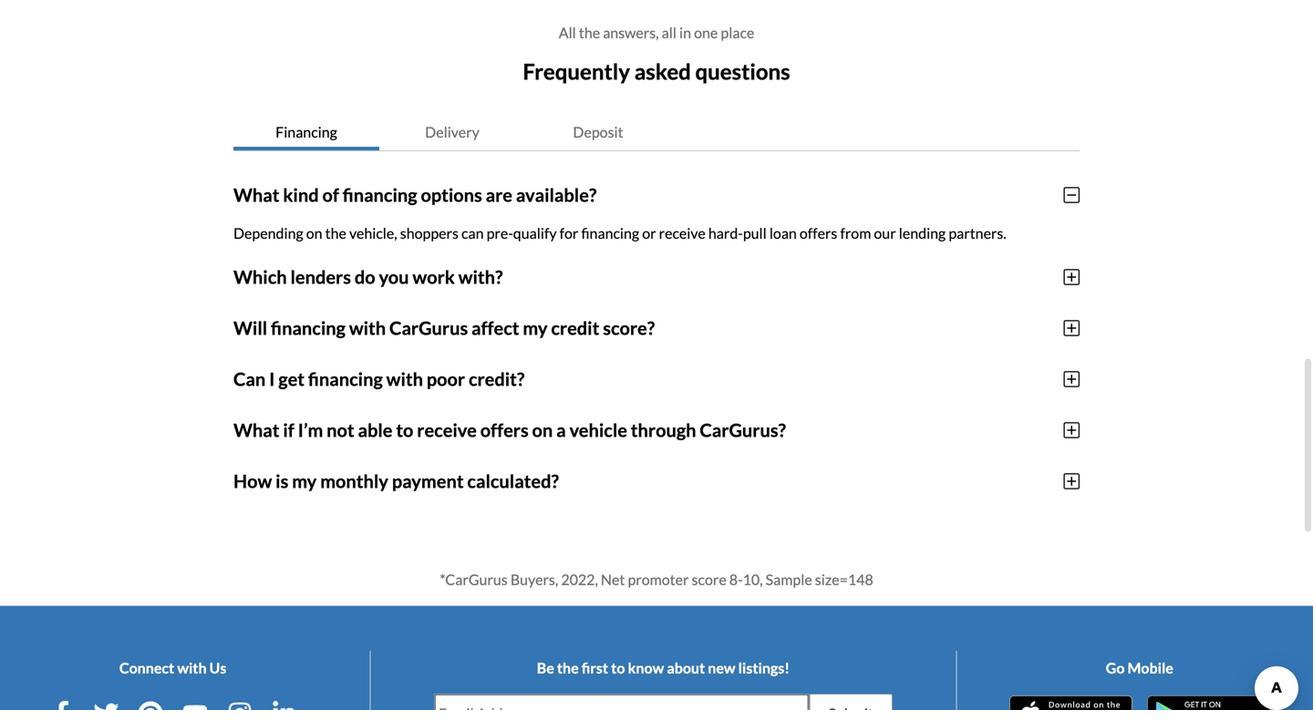 Task type: describe. For each thing, give the bounding box(es) containing it.
2 vertical spatial with
[[177, 659, 207, 677]]

options
[[421, 184, 482, 206]]

a
[[557, 419, 566, 441]]

shoppers
[[400, 224, 459, 242]]

what if i'm not able to receive offers on a vehicle through cargurus? button
[[234, 405, 1080, 456]]

know
[[628, 659, 664, 677]]

financing up 'vehicle,'
[[343, 184, 417, 206]]

pre-
[[487, 224, 513, 242]]

instagram image
[[227, 701, 252, 711]]

of
[[322, 184, 339, 206]]

with?
[[458, 266, 503, 288]]

sample
[[766, 571, 812, 589]]

0 vertical spatial receive
[[659, 224, 706, 242]]

financing left or
[[581, 224, 640, 242]]

2022,
[[561, 571, 598, 589]]

one
[[694, 24, 718, 41]]

or
[[642, 224, 656, 242]]

pinterest image
[[138, 701, 163, 711]]

can i get financing with poor credit? button
[[234, 354, 1080, 405]]

0 horizontal spatial on
[[306, 224, 322, 242]]

frequently
[[523, 58, 630, 84]]

how
[[234, 470, 272, 492]]

get it on google play image
[[1147, 696, 1270, 711]]

get
[[278, 368, 305, 390]]

*cargurus buyers, 2022, net promoter score 8-10, sample size=148
[[440, 571, 874, 589]]

financing up not
[[308, 368, 383, 390]]

plus square image for how is my monthly payment calculated?
[[1064, 472, 1080, 491]]

all
[[559, 24, 576, 41]]

offers inside 'dropdown button'
[[480, 419, 529, 441]]

depending on the vehicle, shoppers can pre-qualify for financing or receive hard-pull loan offers from our lending partners.
[[234, 224, 1007, 242]]

calculated?
[[467, 470, 559, 492]]

can i get financing with poor credit?
[[234, 368, 525, 390]]

monthly
[[320, 470, 389, 492]]

mobile
[[1128, 659, 1174, 677]]

new
[[708, 659, 736, 677]]

answers,
[[603, 24, 659, 41]]

will financing with cargurus affect my credit score? button
[[234, 303, 1080, 354]]

my inside dropdown button
[[292, 470, 317, 492]]

for
[[560, 224, 579, 242]]

asked
[[635, 58, 691, 84]]

deposit tab
[[525, 114, 671, 150]]

1 vertical spatial the
[[325, 224, 346, 242]]

score
[[692, 571, 727, 589]]

cargurus?
[[700, 419, 786, 441]]

first
[[582, 659, 608, 677]]

kind
[[283, 184, 319, 206]]

receive inside 'dropdown button'
[[417, 419, 477, 441]]

size=148
[[815, 571, 874, 589]]

which
[[234, 266, 287, 288]]

score?
[[603, 317, 655, 339]]

lenders
[[290, 266, 351, 288]]

qualify
[[513, 224, 557, 242]]

go mobile
[[1106, 659, 1174, 677]]

what for what if i'm not able to receive offers on a vehicle through cargurus?
[[234, 419, 280, 441]]

1 vertical spatial to
[[611, 659, 625, 677]]

plus square image for can i get financing with poor credit?
[[1064, 370, 1080, 388]]

pull
[[743, 224, 767, 242]]

able
[[358, 419, 393, 441]]

will financing with cargurus affect my credit score?
[[234, 317, 655, 339]]

available?
[[516, 184, 597, 206]]

connect
[[119, 659, 174, 677]]

how is my monthly payment calculated? button
[[234, 456, 1080, 507]]

connect with us
[[119, 659, 227, 677]]

work
[[413, 266, 455, 288]]

our
[[874, 224, 896, 242]]

delivery
[[425, 123, 480, 141]]

depending
[[234, 224, 303, 242]]

is
[[276, 470, 289, 492]]

the for all
[[579, 24, 600, 41]]

place
[[721, 24, 755, 41]]

Email Address email field
[[435, 695, 808, 711]]

poor
[[427, 368, 465, 390]]

all
[[662, 24, 677, 41]]

lending
[[899, 224, 946, 242]]

linkedin image
[[271, 701, 297, 711]]

which lenders do you work with?
[[234, 266, 503, 288]]



Task type: locate. For each thing, give the bounding box(es) containing it.
1 what from the top
[[234, 184, 280, 206]]

receive
[[659, 224, 706, 242], [417, 419, 477, 441]]

plus square image
[[1064, 268, 1080, 286], [1064, 319, 1080, 337], [1064, 472, 1080, 491]]

2 vertical spatial the
[[557, 659, 579, 677]]

what
[[234, 184, 280, 206], [234, 419, 280, 441]]

1 horizontal spatial to
[[611, 659, 625, 677]]

are
[[486, 184, 513, 206]]

what left if
[[234, 419, 280, 441]]

if
[[283, 419, 294, 441]]

with inside dropdown button
[[386, 368, 423, 390]]

offers
[[800, 224, 838, 242], [480, 419, 529, 441]]

us
[[209, 659, 227, 677]]

1 plus square image from the top
[[1064, 268, 1080, 286]]

plus square image inside will financing with cargurus affect my credit score? dropdown button
[[1064, 319, 1080, 337]]

vehicle
[[570, 419, 627, 441]]

*cargurus
[[440, 571, 508, 589]]

with down 'which lenders do you work with?'
[[349, 317, 386, 339]]

hard-
[[709, 224, 743, 242]]

credit
[[551, 317, 600, 339]]

with
[[349, 317, 386, 339], [386, 368, 423, 390], [177, 659, 207, 677]]

0 vertical spatial my
[[523, 317, 548, 339]]

10,
[[743, 571, 763, 589]]

the
[[579, 24, 600, 41], [325, 224, 346, 242], [557, 659, 579, 677]]

what if i'm not able to receive offers on a vehicle through cargurus?
[[234, 419, 786, 441]]

partners.
[[949, 224, 1007, 242]]

deposit
[[573, 123, 624, 141]]

the left 'vehicle,'
[[325, 224, 346, 242]]

payment
[[392, 470, 464, 492]]

what inside what if i'm not able to receive offers on a vehicle through cargurus? 'dropdown button'
[[234, 419, 280, 441]]

what kind of financing options are available?
[[234, 184, 597, 206]]

i
[[269, 368, 275, 390]]

will
[[234, 317, 267, 339]]

offers right loan
[[800, 224, 838, 242]]

with inside dropdown button
[[349, 317, 386, 339]]

1 horizontal spatial offers
[[800, 224, 838, 242]]

frequently asked questions
[[523, 58, 791, 84]]

the for be
[[557, 659, 579, 677]]

0 horizontal spatial my
[[292, 470, 317, 492]]

financing
[[343, 184, 417, 206], [581, 224, 640, 242], [271, 317, 346, 339], [308, 368, 383, 390]]

receive right or
[[659, 224, 706, 242]]

1 horizontal spatial on
[[532, 419, 553, 441]]

can
[[462, 224, 484, 242]]

be
[[537, 659, 554, 677]]

0 vertical spatial offers
[[800, 224, 838, 242]]

how is my monthly payment calculated?
[[234, 470, 559, 492]]

plus square image inside the can i get financing with poor credit? dropdown button
[[1064, 370, 1080, 388]]

1 vertical spatial offers
[[480, 419, 529, 441]]

2 plus square image from the top
[[1064, 319, 1080, 337]]

to inside what if i'm not able to receive offers on a vehicle through cargurus? 'dropdown button'
[[396, 419, 414, 441]]

youtube image
[[182, 701, 208, 711]]

0 horizontal spatial receive
[[417, 419, 477, 441]]

0 vertical spatial what
[[234, 184, 280, 206]]

which lenders do you work with? button
[[234, 252, 1080, 303]]

plus square image inside which lenders do you work with? dropdown button
[[1064, 268, 1080, 286]]

0 vertical spatial on
[[306, 224, 322, 242]]

receive down poor
[[417, 419, 477, 441]]

vehicle,
[[349, 224, 397, 242]]

0 vertical spatial plus square image
[[1064, 268, 1080, 286]]

can
[[234, 368, 266, 390]]

1 horizontal spatial my
[[523, 317, 548, 339]]

the right all
[[579, 24, 600, 41]]

tab list containing financing
[[234, 114, 1080, 151]]

facebook image
[[49, 701, 74, 711]]

1 vertical spatial my
[[292, 470, 317, 492]]

on down 'kind'
[[306, 224, 322, 242]]

financing inside dropdown button
[[271, 317, 346, 339]]

on left "a"
[[532, 419, 553, 441]]

plus square image inside how is my monthly payment calculated? dropdown button
[[1064, 472, 1080, 491]]

financing down lenders
[[271, 317, 346, 339]]

financing
[[276, 123, 337, 141]]

with left us
[[177, 659, 207, 677]]

1 vertical spatial plus square image
[[1064, 421, 1080, 439]]

loan
[[770, 224, 797, 242]]

download on the app store image
[[1010, 696, 1133, 711]]

about
[[667, 659, 705, 677]]

what for what kind of financing options are available?
[[234, 184, 280, 206]]

my right is
[[292, 470, 317, 492]]

0 horizontal spatial offers
[[480, 419, 529, 441]]

promoter
[[628, 571, 689, 589]]

do
[[355, 266, 375, 288]]

0 vertical spatial the
[[579, 24, 600, 41]]

1 vertical spatial with
[[386, 368, 423, 390]]

net
[[601, 571, 625, 589]]

my
[[523, 317, 548, 339], [292, 470, 317, 492]]

0 vertical spatial to
[[396, 419, 414, 441]]

1 vertical spatial receive
[[417, 419, 477, 441]]

minus square image
[[1064, 186, 1080, 204]]

my inside dropdown button
[[523, 317, 548, 339]]

8-
[[730, 571, 743, 589]]

to right able
[[396, 419, 414, 441]]

what inside what kind of financing options are available? dropdown button
[[234, 184, 280, 206]]

through
[[631, 419, 696, 441]]

in
[[680, 24, 691, 41]]

on inside 'dropdown button'
[[532, 419, 553, 441]]

2 plus square image from the top
[[1064, 421, 1080, 439]]

2 what from the top
[[234, 419, 280, 441]]

delivery tab
[[379, 114, 525, 150]]

be the first to know about new listings!
[[537, 659, 790, 677]]

listings!
[[739, 659, 790, 677]]

you
[[379, 266, 409, 288]]

go
[[1106, 659, 1125, 677]]

plus square image for which lenders do you work with?
[[1064, 268, 1080, 286]]

0 vertical spatial plus square image
[[1064, 370, 1080, 388]]

on
[[306, 224, 322, 242], [532, 419, 553, 441]]

questions
[[695, 58, 791, 84]]

2 vertical spatial plus square image
[[1064, 472, 1080, 491]]

offers down credit?
[[480, 419, 529, 441]]

what up the depending
[[234, 184, 280, 206]]

i'm
[[298, 419, 323, 441]]

affect
[[472, 317, 519, 339]]

1 vertical spatial on
[[532, 419, 553, 441]]

1 horizontal spatial receive
[[659, 224, 706, 242]]

buyers,
[[511, 571, 558, 589]]

plus square image
[[1064, 370, 1080, 388], [1064, 421, 1080, 439]]

with left poor
[[386, 368, 423, 390]]

financing tab
[[234, 114, 379, 150]]

plus square image for what if i'm not able to receive offers on a vehicle through cargurus?
[[1064, 421, 1080, 439]]

cargurus
[[389, 317, 468, 339]]

1 vertical spatial what
[[234, 419, 280, 441]]

what kind of financing options are available? button
[[234, 169, 1080, 221]]

1 plus square image from the top
[[1064, 370, 1080, 388]]

all the answers, all in one place
[[559, 24, 755, 41]]

plus square image inside what if i'm not able to receive offers on a vehicle through cargurus? 'dropdown button'
[[1064, 421, 1080, 439]]

3 plus square image from the top
[[1064, 472, 1080, 491]]

the right be
[[557, 659, 579, 677]]

credit?
[[469, 368, 525, 390]]

not
[[327, 419, 354, 441]]

from
[[840, 224, 871, 242]]

my right the 'affect'
[[523, 317, 548, 339]]

twitter image
[[93, 701, 119, 711]]

to right first
[[611, 659, 625, 677]]

to
[[396, 419, 414, 441], [611, 659, 625, 677]]

0 horizontal spatial to
[[396, 419, 414, 441]]

1 vertical spatial plus square image
[[1064, 319, 1080, 337]]

0 vertical spatial with
[[349, 317, 386, 339]]

plus square image for will financing with cargurus affect my credit score?
[[1064, 319, 1080, 337]]

tab list
[[234, 114, 1080, 151]]



Task type: vqa. For each thing, say whether or not it's contained in the screenshot.
2023 Kia Telluride SX-Prestige AWD image at the right of page
no



